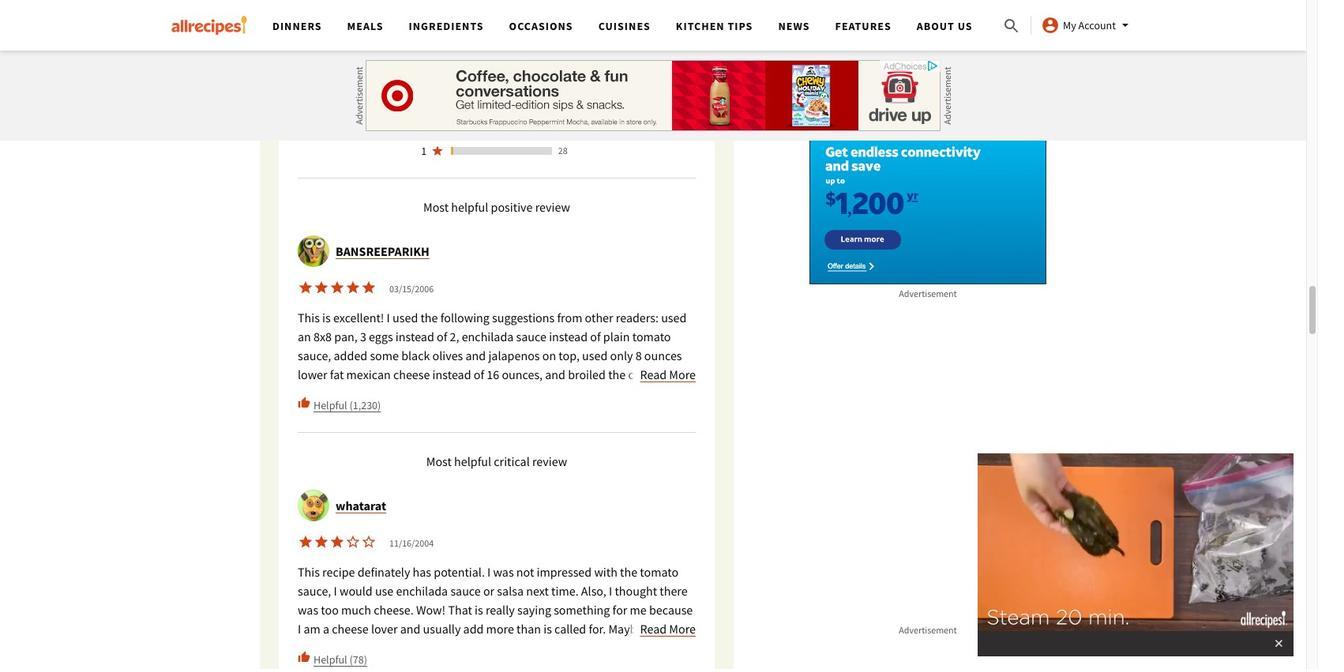 Task type: locate. For each thing, give the bounding box(es) containing it.
about us
[[917, 19, 973, 33]]

1 vertical spatial was
[[298, 602, 318, 618]]

0 vertical spatial is
[[322, 310, 331, 326]]

cheese
[[393, 367, 430, 383], [628, 367, 665, 383], [332, 621, 369, 637]]

next down 'it.'
[[562, 659, 584, 669]]

is right that
[[475, 602, 483, 618]]

with down called
[[557, 640, 581, 656]]

0 vertical spatial time.
[[552, 583, 579, 599]]

1 vertical spatial helpful
[[454, 454, 492, 470]]

tomato inside this is excellent!  i used the following suggestions from other readers:  used an 8x8 pan, 3 eggs instead of 2, enchilada sauce instead of plain tomato sauce, added some black olives and jalapenos on top, used only 8 ounces lower fat mexican cheese instead of 16 ounces, and broiled the cheese on top.  my husband and i both loved it and we'll definitely be making this again!  we served it with spanish rice, salad, tortilla chips and salsa.
[[633, 329, 671, 345]]

0 horizontal spatial enchilada
[[396, 583, 448, 599]]

a right try
[[677, 640, 683, 656]]

sauce, up lower
[[298, 348, 331, 364]]

39
[[558, 129, 568, 141]]

too up shredded
[[335, 640, 353, 656]]

294
[[558, 98, 573, 109]]

with inside this is excellent!  i used the following suggestions from other readers:  used an 8x8 pan, 3 eggs instead of 2, enchilada sauce instead of plain tomato sauce, added some black olives and jalapenos on top, used only 8 ounces lower fat mexican cheese instead of 16 ounces, and broiled the cheese on top.  my husband and i both loved it and we'll definitely be making this again!  we served it with spanish rice, salad, tortilla chips and salsa.
[[400, 405, 423, 421]]

1173
[[463, 55, 489, 71]]

helpful for positive
[[451, 199, 489, 215]]

read more button up try
[[628, 620, 696, 639]]

salad,
[[494, 405, 525, 421]]

cheese inside this recipe definately has potential.  i was not impressed with the tomato sauce, i would use enchilada sauce or salsa next time.  also, i thought there was too much cheese.  wow!  that is really saying something for me because i am a cheese lover and usually add more than is called for.  maybe there wasn't too much, just needed something in there with it.  i think i will try a little shredded chicken in the middle of the chilies next time.  i have
[[332, 621, 369, 637]]

critical
[[494, 454, 530, 470]]

most
[[423, 199, 449, 215], [426, 454, 452, 470]]

0 horizontal spatial my
[[321, 386, 336, 402]]

used down 03/15/2006
[[393, 310, 418, 326]]

1 horizontal spatial is
[[475, 602, 483, 618]]

this recipe definately has potential.  i was not impressed with the tomato sauce, i would use enchilada sauce or salsa next time.  also, i thought there was too much cheese.  wow!  that is really saying something for me because i am a cheese lover and usually add more than is called for.  maybe there wasn't too much, just needed something in there with it.  i think i will try a little shredded chicken in the middle of the chilies next time.  i have 
[[298, 564, 693, 669]]

read more down "ounces"
[[640, 367, 696, 383]]

2 sauce, from the top
[[298, 583, 331, 599]]

much,
[[356, 640, 389, 656]]

cheese down much
[[332, 621, 369, 637]]

think
[[602, 640, 630, 656]]

features link
[[836, 19, 892, 33]]

1 horizontal spatial my
[[1064, 18, 1077, 32]]

was up the am
[[298, 602, 318, 618]]

0 horizontal spatial it
[[390, 405, 397, 421]]

the down the needed
[[433, 659, 450, 669]]

0 horizontal spatial in
[[420, 659, 430, 669]]

review for most helpful positive review
[[535, 199, 570, 215]]

1 vertical spatial read more
[[640, 621, 696, 637]]

a
[[323, 621, 329, 637], [677, 640, 683, 656]]

0 vertical spatial it
[[475, 386, 483, 402]]

me
[[630, 602, 647, 618]]

of right out
[[550, 30, 561, 45]]

with
[[400, 405, 423, 421], [594, 564, 618, 580], [557, 640, 581, 656]]

sauce up that
[[451, 583, 481, 599]]

next up saying
[[526, 583, 549, 599]]

1 vertical spatial in
[[420, 659, 430, 669]]

1 vertical spatial on
[[668, 367, 681, 383]]

1 horizontal spatial sauce
[[516, 329, 547, 345]]

1 vertical spatial it
[[390, 405, 397, 421]]

and right olives
[[466, 348, 486, 364]]

there
[[660, 583, 688, 599], [646, 621, 674, 637], [527, 640, 555, 656]]

2 read more from the top
[[640, 621, 696, 637]]

1 vertical spatial review
[[532, 454, 567, 470]]

this for this is excellent!  i used the following suggestions from other readers:  used an 8x8 pan, 3 eggs instead of 2, enchilada sauce instead of plain tomato sauce, added some black olives and jalapenos on top, used only 8 ounces lower fat mexican cheese instead of 16 ounces, and broiled the cheese on top.  my husband and i both loved it and we'll definitely be making this again!  we served it with spanish rice, salad, tortilla chips and salsa.
[[298, 310, 320, 326]]

the left chilies
[[506, 659, 523, 669]]

rice,
[[469, 405, 491, 421]]

has
[[413, 564, 431, 580]]

2 read more button from the top
[[628, 620, 696, 639]]

and
[[466, 348, 486, 364], [545, 367, 566, 383], [388, 386, 408, 402], [485, 386, 506, 402], [596, 405, 617, 421], [400, 621, 421, 637]]

sauce,
[[298, 348, 331, 364], [298, 583, 331, 599]]

1 vertical spatial enchilada
[[396, 583, 448, 599]]

my right 'top.' on the bottom left
[[321, 386, 336, 402]]

1 read from the top
[[640, 367, 667, 383]]

time. down 'it.'
[[587, 659, 614, 669]]

review
[[535, 199, 570, 215], [532, 454, 567, 470]]

helpful (78)
[[314, 653, 367, 667]]

star image
[[440, 30, 456, 45], [456, 30, 472, 45], [472, 30, 488, 45], [314, 280, 329, 296], [329, 534, 345, 550]]

time.
[[552, 583, 579, 599], [587, 659, 614, 669]]

for.
[[589, 621, 606, 637]]

2 horizontal spatial with
[[594, 564, 618, 580]]

0 vertical spatial more
[[669, 367, 696, 383]]

0 vertical spatial on
[[543, 348, 556, 364]]

is right than
[[544, 621, 552, 637]]

and up just
[[400, 621, 421, 637]]

tomato up the thought
[[640, 564, 679, 580]]

0 vertical spatial something
[[554, 602, 610, 618]]

recipe
[[322, 564, 355, 580]]

1 vertical spatial read more button
[[628, 620, 696, 639]]

0 vertical spatial enchilada
[[462, 329, 514, 345]]

cheese for most helpful critical review
[[332, 621, 369, 637]]

of right middle
[[492, 659, 503, 669]]

5 up "2"
[[421, 81, 427, 95]]

other
[[585, 310, 614, 326]]

cheese down black
[[393, 367, 430, 383]]

1 vertical spatial helpful
[[314, 653, 347, 667]]

0 vertical spatial in
[[514, 640, 524, 656]]

read for ounces
[[640, 367, 667, 383]]

news
[[779, 19, 810, 33]]

something
[[554, 602, 610, 618], [455, 640, 512, 656]]

1 vertical spatial most
[[426, 454, 452, 470]]

tortilla
[[528, 405, 563, 421]]

my
[[1064, 18, 1077, 32], [321, 386, 336, 402]]

this left recipe
[[298, 564, 320, 580]]

used right readers:
[[661, 310, 687, 326]]

helpful left critical
[[454, 454, 492, 470]]

1 sauce, from the top
[[298, 348, 331, 364]]

1 vertical spatial tomato
[[640, 564, 679, 580]]

caret_down image
[[1116, 16, 1135, 35]]

most down the spanish
[[426, 454, 452, 470]]

used
[[393, 310, 418, 326], [661, 310, 687, 326], [582, 348, 608, 364]]

3 right pan,
[[360, 329, 366, 345]]

tips
[[728, 19, 753, 33]]

lower
[[298, 367, 328, 383]]

4.4 out of 5
[[511, 30, 569, 45]]

0 horizontal spatial cheese
[[332, 621, 369, 637]]

only
[[610, 348, 633, 364]]

i left will
[[632, 640, 635, 656]]

0 vertical spatial a
[[323, 621, 329, 637]]

is up 8x8
[[322, 310, 331, 326]]

1 helpful from the top
[[314, 398, 347, 412]]

1 vertical spatial this
[[298, 564, 320, 580]]

of
[[550, 30, 561, 45], [437, 329, 447, 345], [590, 329, 601, 345], [474, 367, 484, 383], [492, 659, 503, 669]]

more down "ounces"
[[669, 367, 696, 383]]

1 read more button from the top
[[628, 365, 696, 384]]

2 horizontal spatial used
[[661, 310, 687, 326]]

of down other
[[590, 329, 601, 345]]

home image
[[171, 16, 247, 35]]

i right also,
[[609, 583, 613, 599]]

on left top,
[[543, 348, 556, 364]]

sauce down suggestions
[[516, 329, 547, 345]]

my account button
[[1041, 16, 1135, 35]]

0 horizontal spatial time.
[[552, 583, 579, 599]]

0 vertical spatial helpful
[[451, 199, 489, 215]]

0 vertical spatial most
[[423, 199, 449, 215]]

i
[[387, 310, 390, 326], [411, 386, 414, 402], [488, 564, 491, 580], [334, 583, 337, 599], [609, 583, 613, 599], [298, 621, 301, 637], [596, 640, 600, 656], [632, 640, 635, 656], [617, 659, 620, 669]]

read up will
[[640, 621, 667, 637]]

ingredients
[[409, 19, 484, 33]]

enchilada
[[462, 329, 514, 345], [396, 583, 448, 599]]

read more button down "ounces"
[[628, 365, 696, 384]]

a right the am
[[323, 621, 329, 637]]

star outline image up definately
[[361, 534, 377, 550]]

there up try
[[646, 621, 674, 637]]

0 vertical spatial sauce
[[516, 329, 547, 345]]

of left 2,
[[437, 329, 447, 345]]

in
[[514, 640, 524, 656], [420, 659, 430, 669]]

than
[[517, 621, 541, 637]]

with up also,
[[594, 564, 618, 580]]

in down the needed
[[420, 659, 430, 669]]

most down 1
[[423, 199, 449, 215]]

lover
[[371, 621, 398, 637]]

0 horizontal spatial 3
[[360, 329, 366, 345]]

0 vertical spatial read more
[[640, 367, 696, 383]]

just
[[391, 640, 411, 656]]

next
[[526, 583, 549, 599], [562, 659, 584, 669]]

1 vertical spatial 3
[[360, 329, 366, 345]]

eggs
[[369, 329, 393, 345]]

1 vertical spatial my
[[321, 386, 336, 402]]

this up an
[[298, 310, 320, 326]]

0 horizontal spatial on
[[543, 348, 556, 364]]

read more for ounces
[[640, 367, 696, 383]]

1 vertical spatial more
[[669, 621, 696, 637]]

0 vertical spatial review
[[535, 199, 570, 215]]

more for because
[[669, 621, 696, 637]]

1 vertical spatial is
[[475, 602, 483, 618]]

read up this
[[640, 367, 667, 383]]

tomato inside this recipe definately has potential.  i was not impressed with the tomato sauce, i would use enchilada sauce or salsa next time.  also, i thought there was too much cheese.  wow!  that is really saying something for me because i am a cheese lover and usually add more than is called for.  maybe there wasn't too much, just needed something in there with it.  i think i will try a little shredded chicken in the middle of the chilies next time.  i have
[[640, 564, 679, 580]]

my inside this is excellent!  i used the following suggestions from other readers:  used an 8x8 pan, 3 eggs instead of 2, enchilada sauce instead of plain tomato sauce, added some black olives and jalapenos on top, used only 8 ounces lower fat mexican cheese instead of 16 ounces, and broiled the cheese on top.  my husband and i both loved it and we'll definitely be making this again!  we served it with spanish rice, salad, tortilla chips and salsa.
[[321, 386, 336, 402]]

1 horizontal spatial cheese
[[393, 367, 430, 383]]

0 vertical spatial helpful
[[314, 398, 347, 412]]

2 this from the top
[[298, 564, 320, 580]]

1 vertical spatial sauce
[[451, 583, 481, 599]]

this inside this is excellent!  i used the following suggestions from other readers:  used an 8x8 pan, 3 eggs instead of 2, enchilada sauce instead of plain tomato sauce, added some black olives and jalapenos on top, used only 8 ounces lower fat mexican cheese instead of 16 ounces, and broiled the cheese on top.  my husband and i both loved it and we'll definitely be making this again!  we served it with spanish rice, salad, tortilla chips and salsa.
[[298, 310, 320, 326]]

whatarat
[[336, 498, 386, 514]]

read more up try
[[640, 621, 696, 637]]

broiled
[[568, 367, 606, 383]]

i down think
[[617, 659, 620, 669]]

this for this recipe definately has potential.  i was not impressed with the tomato sauce, i would use enchilada sauce or salsa next time.  also, i thought there was too much cheese.  wow!  that is really saying something for me because i am a cheese lover and usually add more than is called for.  maybe there wasn't too much, just needed something in there with it.  i think i will try a little shredded chicken in the middle of the chilies next time.  i have 
[[298, 564, 320, 580]]

1 read more from the top
[[640, 367, 696, 383]]

on
[[543, 348, 556, 364], [668, 367, 681, 383]]

0 vertical spatial 3
[[421, 113, 427, 127]]

review right critical
[[532, 454, 567, 470]]

something up called
[[554, 602, 610, 618]]

star image
[[425, 30, 440, 45], [431, 129, 444, 142], [431, 145, 444, 158], [298, 280, 314, 296], [329, 280, 345, 296], [345, 280, 361, 296], [361, 280, 377, 296], [298, 534, 314, 550], [314, 534, 329, 550]]

16
[[487, 367, 499, 383]]

it up rice,
[[475, 386, 483, 402]]

star outline image up recipe
[[345, 534, 361, 550]]

more for ounces
[[669, 367, 696, 383]]

enchilada down the has
[[396, 583, 448, 599]]

i left both
[[411, 386, 414, 402]]

something up middle
[[455, 640, 512, 656]]

kitchen tips link
[[676, 19, 753, 33]]

0 vertical spatial with
[[400, 405, 423, 421]]

2 vertical spatial is
[[544, 621, 552, 637]]

1 vertical spatial 5
[[421, 81, 427, 95]]

1 horizontal spatial with
[[557, 640, 581, 656]]

navigation containing dinners
[[260, 0, 1003, 51]]

occasions
[[509, 19, 573, 33]]

and inside this recipe definately has potential.  i was not impressed with the tomato sauce, i would use enchilada sauce or salsa next time.  also, i thought there was too much cheese.  wow!  that is really saying something for me because i am a cheese lover and usually add more than is called for.  maybe there wasn't too much, just needed something in there with it.  i think i will try a little shredded chicken in the middle of the chilies next time.  i have
[[400, 621, 421, 637]]

5 right out
[[563, 30, 569, 45]]

0 vertical spatial was
[[493, 564, 514, 580]]

helpful left positive
[[451, 199, 489, 215]]

read more button for ounces
[[628, 365, 696, 384]]

review right positive
[[535, 199, 570, 215]]

1 vertical spatial something
[[455, 640, 512, 656]]

i down recipe
[[334, 583, 337, 599]]

helpful inside helpful (1,230) button
[[314, 398, 347, 412]]

helpful for husband
[[314, 398, 347, 412]]

0 vertical spatial sauce,
[[298, 348, 331, 364]]

0 vertical spatial tomato
[[633, 329, 671, 345]]

read
[[640, 367, 667, 383], [640, 621, 667, 637]]

needed
[[413, 640, 453, 656]]

0 vertical spatial read more button
[[628, 365, 696, 384]]

1 vertical spatial next
[[562, 659, 584, 669]]

0 horizontal spatial is
[[322, 310, 331, 326]]

navigation
[[260, 0, 1003, 51]]

helpful inside helpful (78) button
[[314, 653, 347, 667]]

0 vertical spatial next
[[526, 583, 549, 599]]

too
[[321, 602, 339, 618], [335, 640, 353, 656]]

too left much
[[321, 602, 339, 618]]

0 horizontal spatial next
[[526, 583, 549, 599]]

0 horizontal spatial sauce
[[451, 583, 481, 599]]

1 horizontal spatial was
[[493, 564, 514, 580]]

there up chilies
[[527, 640, 555, 656]]

time. down impressed at bottom left
[[552, 583, 579, 599]]

features
[[836, 19, 892, 33]]

fat
[[330, 367, 344, 383]]

used up broiled
[[582, 348, 608, 364]]

enchilada down following
[[462, 329, 514, 345]]

1 vertical spatial read
[[640, 621, 667, 637]]

or
[[483, 583, 495, 599]]

review for most helpful critical review
[[532, 454, 567, 470]]

helpful for wasn't
[[314, 653, 347, 667]]

and up definitely
[[545, 367, 566, 383]]

the up the thought
[[620, 564, 638, 580]]

0 vertical spatial read
[[640, 367, 667, 383]]

sauce, down recipe
[[298, 583, 331, 599]]

1 vertical spatial with
[[594, 564, 618, 580]]

8x8
[[314, 329, 332, 345]]

was up salsa
[[493, 564, 514, 580]]

more
[[669, 367, 696, 383], [669, 621, 696, 637]]

mexican
[[347, 367, 391, 383]]

i right 'it.'
[[596, 640, 600, 656]]

2 more from the top
[[669, 621, 696, 637]]

out
[[529, 30, 547, 45]]

1 this from the top
[[298, 310, 320, 326]]

added
[[334, 348, 368, 364]]

1 vertical spatial a
[[677, 640, 683, 656]]

cheese down 8
[[628, 367, 665, 383]]

in down than
[[514, 640, 524, 656]]

star outline image
[[345, 534, 361, 550], [361, 534, 377, 550]]

it
[[475, 386, 483, 402], [390, 405, 397, 421]]

1 vertical spatial sauce,
[[298, 583, 331, 599]]

3 up "2"
[[421, 113, 427, 127]]

from
[[557, 310, 583, 326]]

read more for because
[[640, 621, 696, 637]]

this inside this recipe definately has potential.  i was not impressed with the tomato sauce, i would use enchilada sauce or salsa next time.  also, i thought there was too much cheese.  wow!  that is really saying something for me because i am a cheese lover and usually add more than is called for.  maybe there wasn't too much, just needed something in there with it.  i think i will try a little shredded chicken in the middle of the chilies next time.  i have
[[298, 564, 320, 580]]

with down both
[[400, 405, 423, 421]]

top.
[[298, 386, 319, 402]]

enchilada inside this recipe definately has potential.  i was not impressed with the tomato sauce, i would use enchilada sauce or salsa next time.  also, i thought there was too much cheese.  wow!  that is really saying something for me because i am a cheese lover and usually add more than is called for.  maybe there wasn't too much, just needed something in there with it.  i think i will try a little shredded chicken in the middle of the chilies next time.  i have
[[396, 583, 448, 599]]

more down because
[[669, 621, 696, 637]]

i up or
[[488, 564, 491, 580]]

2 star outline image from the left
[[361, 534, 377, 550]]

of left "16"
[[474, 367, 484, 383]]

on down "ounces"
[[668, 367, 681, 383]]

definately
[[358, 564, 410, 580]]

2 read from the top
[[640, 621, 667, 637]]

olives
[[433, 348, 463, 364]]

cheese.
[[374, 602, 414, 618]]

following
[[441, 310, 490, 326]]

2
[[421, 128, 427, 143]]

2 helpful from the top
[[314, 653, 347, 667]]

and down "16"
[[485, 386, 506, 402]]

0 horizontal spatial with
[[400, 405, 423, 421]]

it right "served"
[[390, 405, 397, 421]]

2,
[[450, 329, 459, 345]]

0 vertical spatial 5
[[563, 30, 569, 45]]

the down only in the left bottom of the page
[[608, 367, 626, 383]]

1 horizontal spatial it
[[475, 386, 483, 402]]

1 horizontal spatial next
[[562, 659, 584, 669]]

my right account image
[[1064, 18, 1077, 32]]

advertisement region
[[366, 60, 941, 131], [810, 87, 1047, 284], [810, 640, 1047, 669]]

tomato up "ounces"
[[633, 329, 671, 345]]

whatarat link
[[336, 498, 386, 514]]

wow!
[[416, 602, 446, 618]]

1 more from the top
[[669, 367, 696, 383]]

1 vertical spatial time.
[[587, 659, 614, 669]]

there up because
[[660, 583, 688, 599]]

1 horizontal spatial enchilada
[[462, 329, 514, 345]]

most for most helpful positive review
[[423, 199, 449, 215]]

0 vertical spatial this
[[298, 310, 320, 326]]

0 vertical spatial my
[[1064, 18, 1077, 32]]

instead down olives
[[433, 367, 471, 383]]

1 horizontal spatial 3
[[421, 113, 427, 127]]



Task type: vqa. For each thing, say whether or not it's contained in the screenshot.
the Newsletter
no



Task type: describe. For each thing, give the bounding box(es) containing it.
instead up top,
[[549, 329, 588, 345]]

suggestions
[[492, 310, 555, 326]]

impressed
[[537, 564, 592, 580]]

1 horizontal spatial in
[[514, 640, 524, 656]]

1 horizontal spatial 5
[[563, 30, 569, 45]]

have
[[623, 659, 648, 669]]

thought
[[615, 583, 657, 599]]

middle
[[453, 659, 490, 669]]

called
[[555, 621, 586, 637]]

2 horizontal spatial is
[[544, 621, 552, 637]]

2 horizontal spatial cheese
[[628, 367, 665, 383]]

ingredients link
[[409, 19, 484, 33]]

sauce inside this is excellent!  i used the following suggestions from other readers:  used an 8x8 pan, 3 eggs instead of 2, enchilada sauce instead of plain tomato sauce, added some black olives and jalapenos on top, used only 8 ounces lower fat mexican cheese instead of 16 ounces, and broiled the cheese on top.  my husband and i both loved it and we'll definitely be making this again!  we served it with spanish rice, salad, tortilla chips and salsa.
[[516, 329, 547, 345]]

most helpful critical review
[[426, 454, 567, 470]]

cheese for most helpful positive review
[[393, 367, 430, 383]]

about
[[917, 19, 955, 33]]

use
[[375, 583, 394, 599]]

thumb up image
[[298, 397, 310, 410]]

search image
[[1003, 17, 1022, 35]]

will
[[638, 640, 657, 656]]

cuisines
[[599, 19, 651, 33]]

and left both
[[388, 386, 408, 402]]

usually
[[423, 621, 461, 637]]

1 horizontal spatial used
[[582, 348, 608, 364]]

1 vertical spatial there
[[646, 621, 674, 637]]

more
[[486, 621, 514, 637]]

ounces
[[645, 348, 682, 364]]

some
[[370, 348, 399, 364]]

positive
[[491, 199, 533, 215]]

black
[[401, 348, 430, 364]]

add
[[463, 621, 484, 637]]

2 vertical spatial there
[[527, 640, 555, 656]]

instead up black
[[396, 329, 434, 345]]

thumb up image
[[298, 651, 310, 664]]

excellent!
[[333, 310, 384, 326]]

enchilada inside this is excellent!  i used the following suggestions from other readers:  used an 8x8 pan, 3 eggs instead of 2, enchilada sauce instead of plain tomato sauce, added some black olives and jalapenos on top, used only 8 ounces lower fat mexican cheese instead of 16 ounces, and broiled the cheese on top.  my husband and i both loved it and we'll definitely be making this again!  we served it with spanish rice, salad, tortilla chips and salsa.
[[462, 329, 514, 345]]

my inside button
[[1064, 18, 1077, 32]]

again!
[[298, 405, 330, 421]]

of inside this recipe definately has potential.  i was not impressed with the tomato sauce, i would use enchilada sauce or salsa next time.  also, i thought there was too much cheese.  wow!  that is really saying something for me because i am a cheese lover and usually add more than is called for.  maybe there wasn't too much, just needed something in there with it.  i think i will try a little shredded chicken in the middle of the chilies next time.  i have
[[492, 659, 503, 669]]

husband
[[339, 386, 385, 402]]

plain
[[603, 329, 630, 345]]

sauce, inside this is excellent!  i used the following suggestions from other readers:  used an 8x8 pan, 3 eggs instead of 2, enchilada sauce instead of plain tomato sauce, added some black olives and jalapenos on top, used only 8 ounces lower fat mexican cheese instead of 16 ounces, and broiled the cheese on top.  my husband and i both loved it and we'll definitely be making this again!  we served it with spanish rice, salad, tortilla chips and salsa.
[[298, 348, 331, 364]]

i up eggs
[[387, 310, 390, 326]]

shredded
[[324, 659, 375, 669]]

kitchen
[[676, 19, 725, 33]]

most for most helpful critical review
[[426, 454, 452, 470]]

about us link
[[917, 19, 973, 33]]

readers:
[[616, 310, 659, 326]]

read more button for because
[[628, 620, 696, 639]]

and down be
[[596, 405, 617, 421]]

1 horizontal spatial on
[[668, 367, 681, 383]]

occasions link
[[509, 19, 573, 33]]

is inside this is excellent!  i used the following suggestions from other readers:  used an 8x8 pan, 3 eggs instead of 2, enchilada sauce instead of plain tomato sauce, added some black olives and jalapenos on top, used only 8 ounces lower fat mexican cheese instead of 16 ounces, and broiled the cheese on top.  my husband and i both loved it and we'll definitely be making this again!  we served it with spanish rice, salad, tortilla chips and salsa.
[[322, 310, 331, 326]]

3 inside this is excellent!  i used the following suggestions from other readers:  used an 8x8 pan, 3 eggs instead of 2, enchilada sauce instead of plain tomato sauce, added some black olives and jalapenos on top, used only 8 ounces lower fat mexican cheese instead of 16 ounces, and broiled the cheese on top.  my husband and i both loved it and we'll definitely be making this again!  we served it with spanish rice, salad, tortilla chips and salsa.
[[360, 329, 366, 345]]

spanish
[[425, 405, 466, 421]]

0 horizontal spatial was
[[298, 602, 318, 618]]

cuisines link
[[599, 19, 651, 33]]

helpful (1,230)
[[314, 398, 381, 412]]

both
[[416, 386, 441, 402]]

top,
[[559, 348, 580, 364]]

maybe
[[609, 621, 643, 637]]

chicken
[[377, 659, 418, 669]]

it.
[[583, 640, 594, 656]]

an
[[298, 329, 311, 345]]

wasn't
[[298, 640, 333, 656]]

(1,230)
[[350, 398, 381, 412]]

not
[[517, 564, 534, 580]]

sauce, inside this recipe definately has potential.  i was not impressed with the tomato sauce, i would use enchilada sauce or salsa next time.  also, i thought there was too much cheese.  wow!  that is really saying something for me because i am a cheese lover and usually add more than is called for.  maybe there wasn't too much, just needed something in there with it.  i think i will try a little shredded chicken in the middle of the chilies next time.  i have
[[298, 583, 331, 599]]

also,
[[581, 583, 607, 599]]

read for because
[[640, 621, 667, 637]]

1 vertical spatial too
[[335, 640, 353, 656]]

11/16/2004
[[390, 538, 434, 549]]

helpful (1,230) button
[[298, 397, 381, 414]]

news link
[[779, 19, 810, 33]]

1 horizontal spatial a
[[677, 640, 683, 656]]

the down 03/15/2006
[[421, 310, 438, 326]]

jalapenos
[[489, 348, 540, 364]]

chips
[[566, 405, 594, 421]]

0 vertical spatial too
[[321, 602, 339, 618]]

meals link
[[347, 19, 384, 33]]

salsa
[[497, 583, 524, 599]]

loved
[[444, 386, 473, 402]]

helpful for critical
[[454, 454, 492, 470]]

helpful (78) button
[[298, 651, 367, 668]]

0 horizontal spatial a
[[323, 621, 329, 637]]

am
[[304, 621, 321, 637]]

try
[[659, 640, 674, 656]]

4.4
[[511, 30, 527, 45]]

1 star outline image from the left
[[345, 534, 361, 550]]

0 horizontal spatial used
[[393, 310, 418, 326]]

chilies
[[525, 659, 559, 669]]

0 vertical spatial there
[[660, 583, 688, 599]]

served
[[352, 405, 387, 421]]

105
[[558, 113, 573, 125]]

little
[[298, 659, 322, 669]]

sauce inside this recipe definately has potential.  i was not impressed with the tomato sauce, i would use enchilada sauce or salsa next time.  also, i thought there was too much cheese.  wow!  that is really saying something for me because i am a cheese lover and usually add more than is called for.  maybe there wasn't too much, just needed something in there with it.  i think i will try a little shredded chicken in the middle of the chilies next time.  i have
[[451, 583, 481, 599]]

ounces,
[[502, 367, 543, 383]]

really
[[486, 602, 515, 618]]

would
[[340, 583, 373, 599]]

salsa.
[[619, 405, 649, 421]]

bansreeparikh
[[336, 244, 430, 260]]

pan,
[[334, 329, 358, 345]]

0 horizontal spatial something
[[455, 640, 512, 656]]

dinners link
[[273, 19, 322, 33]]

most helpful positive review
[[423, 199, 570, 215]]

because
[[649, 602, 693, 618]]

0 horizontal spatial 5
[[421, 81, 427, 95]]

account image
[[1041, 16, 1060, 35]]

28
[[558, 145, 568, 157]]

1173 ratings
[[463, 55, 530, 71]]

1 horizontal spatial time.
[[587, 659, 614, 669]]

i left the am
[[298, 621, 301, 637]]

my account
[[1064, 18, 1116, 32]]

be
[[588, 386, 601, 402]]

much
[[341, 602, 371, 618]]

2 vertical spatial with
[[557, 640, 581, 656]]

for
[[613, 602, 628, 618]]

1 horizontal spatial something
[[554, 602, 610, 618]]



